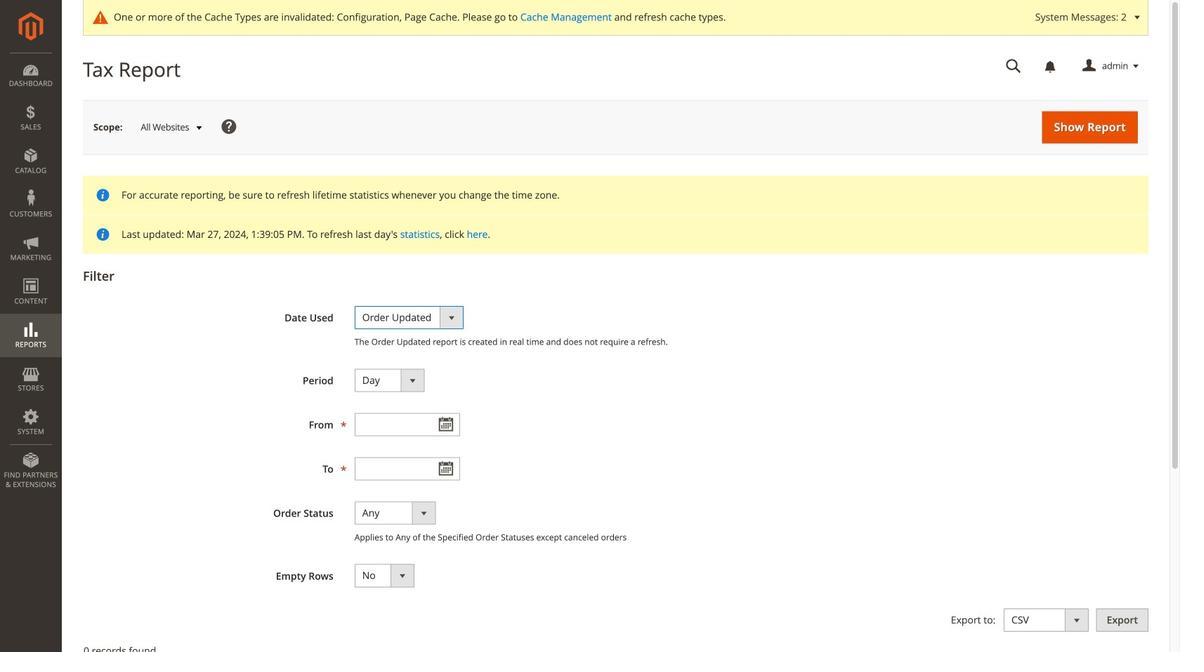 Task type: locate. For each thing, give the bounding box(es) containing it.
magento admin panel image
[[19, 12, 43, 41]]

menu bar
[[0, 53, 62, 497]]

None text field
[[996, 54, 1031, 79], [355, 413, 460, 437], [355, 458, 460, 481], [996, 54, 1031, 79], [355, 413, 460, 437], [355, 458, 460, 481]]



Task type: vqa. For each thing, say whether or not it's contained in the screenshot.
Menu Bar
yes



